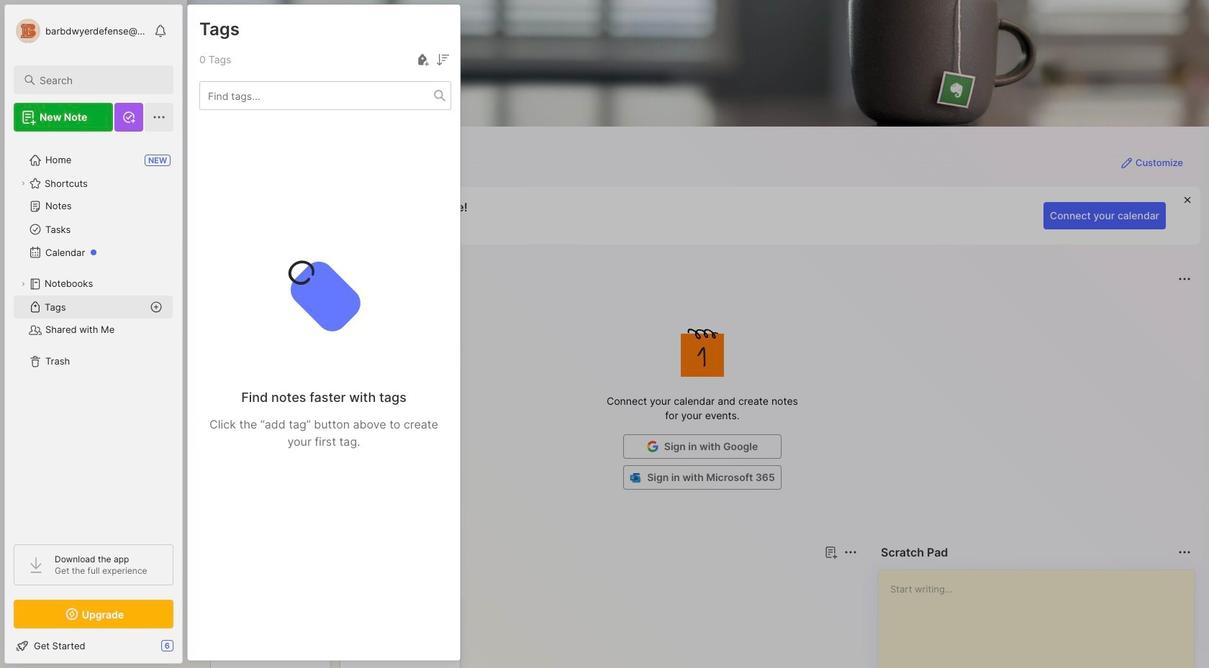 Task type: vqa. For each thing, say whether or not it's contained in the screenshot.
Help And Learning Task Checklist FIELD on the left bottom
yes



Task type: describe. For each thing, give the bounding box(es) containing it.
main element
[[0, 0, 187, 669]]

create new tag image
[[414, 51, 431, 68]]

Find tags… text field
[[200, 86, 434, 105]]

click to collapse image
[[182, 642, 193, 659]]

expand notebooks image
[[19, 280, 27, 289]]

sort options image
[[434, 51, 451, 68]]

Account field
[[14, 17, 147, 45]]

Search text field
[[40, 73, 160, 87]]

Sort field
[[434, 51, 451, 68]]



Task type: locate. For each thing, give the bounding box(es) containing it.
none search field inside main element
[[40, 71, 160, 89]]

tab
[[213, 570, 255, 587]]

tree inside main element
[[5, 140, 182, 532]]

Help and Learning task checklist field
[[5, 635, 182, 658]]

None search field
[[40, 71, 160, 89]]

Start writing… text field
[[890, 571, 1193, 669]]

tree
[[5, 140, 182, 532]]

row group
[[210, 596, 469, 669]]



